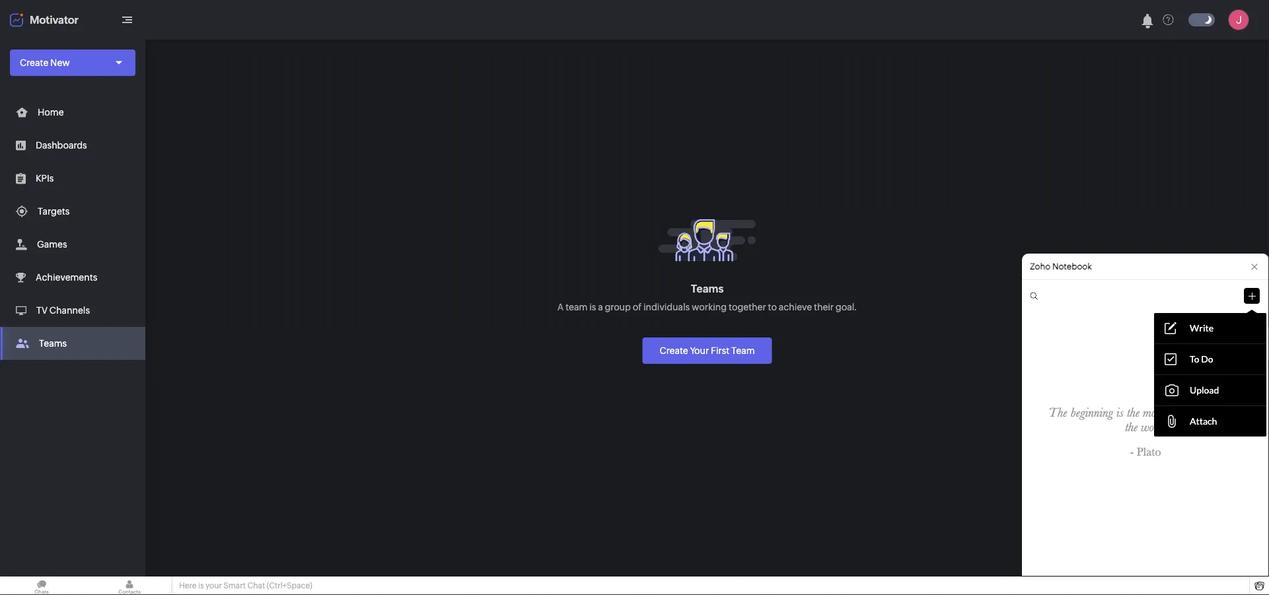 Task type: describe. For each thing, give the bounding box(es) containing it.
their
[[814, 302, 834, 312]]

tv
[[36, 305, 48, 316]]

here is your smart chat (ctrl+space)
[[179, 581, 312, 590]]

user image
[[1228, 9, 1249, 30]]

(ctrl+space)
[[267, 581, 312, 590]]

kpis
[[36, 173, 54, 184]]

teams inside list
[[39, 338, 67, 349]]

create your first team
[[660, 346, 755, 356]]

goal.
[[836, 302, 857, 312]]

a team is a group of individuals working together to achieve their goal.
[[557, 302, 857, 312]]

achieve
[[779, 302, 812, 312]]

individuals
[[643, 302, 690, 312]]

zoho
[[1030, 262, 1051, 272]]

create for create new
[[20, 57, 48, 68]]

to
[[768, 302, 777, 312]]

notebook
[[1052, 262, 1092, 272]]

chat
[[247, 581, 265, 590]]

team
[[731, 346, 755, 356]]

of
[[633, 302, 642, 312]]

a
[[557, 302, 564, 312]]

1 vertical spatial is
[[198, 581, 204, 590]]

first
[[711, 346, 729, 356]]

new
[[50, 57, 70, 68]]



Task type: vqa. For each thing, say whether or not it's contained in the screenshot.
the right TEAMS
yes



Task type: locate. For each thing, give the bounding box(es) containing it.
0 horizontal spatial create
[[20, 57, 48, 68]]

zoho notebook
[[1030, 262, 1092, 272]]

your
[[690, 346, 709, 356]]

smart
[[224, 581, 246, 590]]

here
[[179, 581, 197, 590]]

1 horizontal spatial create
[[660, 346, 688, 356]]

1 horizontal spatial teams
[[691, 282, 724, 295]]

create left new
[[20, 57, 48, 68]]

teams down tv channels
[[39, 338, 67, 349]]

contacts image
[[88, 577, 171, 595]]

is
[[589, 302, 596, 312], [198, 581, 204, 590]]

working
[[692, 302, 727, 312]]

create
[[20, 57, 48, 68], [660, 346, 688, 356]]

1 vertical spatial teams
[[39, 338, 67, 349]]

0 horizontal spatial teams
[[39, 338, 67, 349]]

teams up a team is a group of individuals working together to achieve their goal.
[[691, 282, 724, 295]]

games
[[37, 239, 67, 250]]

together
[[729, 302, 766, 312]]

tv channels
[[36, 305, 90, 316]]

your
[[205, 581, 222, 590]]

help image
[[1163, 14, 1174, 25]]

create for create your first team
[[660, 346, 688, 356]]

chats image
[[0, 577, 83, 595]]

is left your
[[198, 581, 204, 590]]

dashboards
[[36, 140, 87, 151]]

1 horizontal spatial is
[[589, 302, 596, 312]]

group
[[605, 302, 631, 312]]

home
[[38, 107, 64, 118]]

is left a
[[589, 302, 596, 312]]

0 vertical spatial teams
[[691, 282, 724, 295]]

create your first team button
[[642, 338, 772, 364]]

channels
[[49, 305, 90, 316]]

a
[[598, 302, 603, 312]]

team
[[566, 302, 588, 312]]

1 vertical spatial create
[[660, 346, 688, 356]]

motivator
[[30, 14, 78, 26]]

create inside button
[[660, 346, 688, 356]]

0 horizontal spatial is
[[198, 581, 204, 590]]

targets
[[38, 206, 70, 217]]

0 vertical spatial create
[[20, 57, 48, 68]]

0 vertical spatial is
[[589, 302, 596, 312]]

list
[[0, 96, 145, 360]]

create new
[[20, 57, 70, 68]]

teams
[[691, 282, 724, 295], [39, 338, 67, 349]]

list containing home
[[0, 96, 145, 360]]

achievements
[[36, 272, 97, 283]]

create left your
[[660, 346, 688, 356]]



